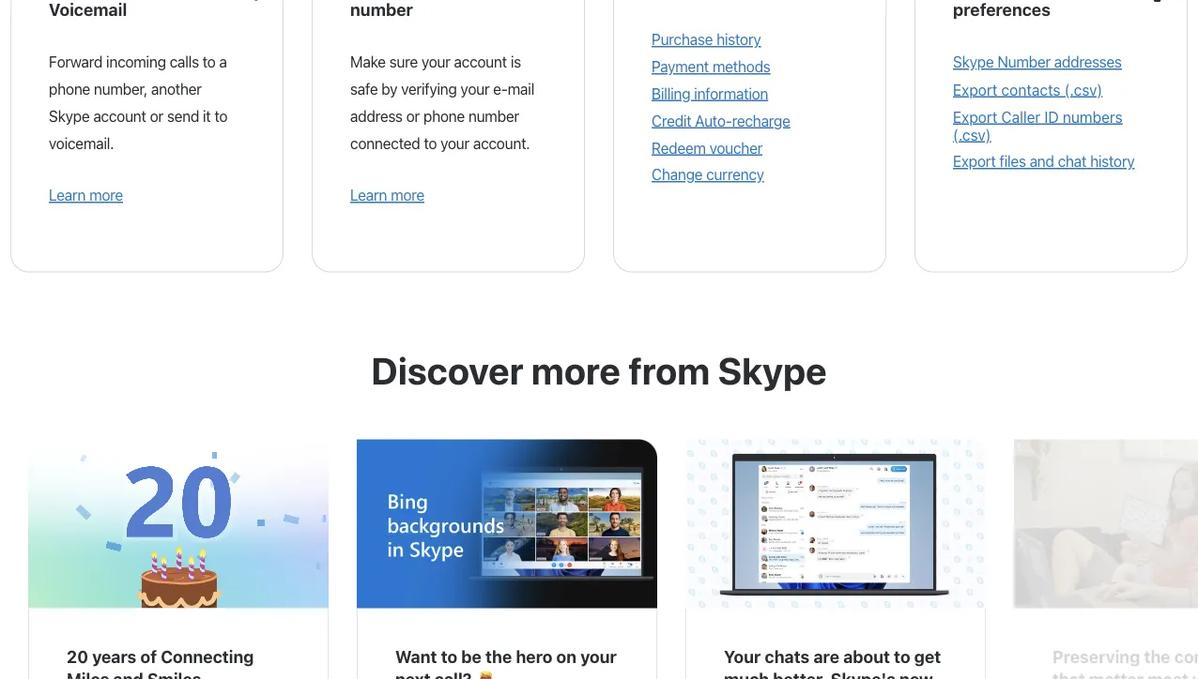 Task type: locate. For each thing, give the bounding box(es) containing it.
next
[[395, 670, 431, 680]]

redeem
[[652, 139, 706, 157]]

export left contacts
[[953, 81, 998, 99]]

1 horizontal spatial learn more link
[[350, 187, 424, 205]]

0 horizontal spatial learn more
[[49, 187, 123, 205]]

learn more down the voicemail.
[[49, 187, 123, 205]]

billing
[[652, 85, 691, 103]]

2 vertical spatial skype
[[718, 349, 827, 393]]

1 learn more link from the left
[[49, 187, 123, 205]]

phone down forward
[[49, 81, 90, 98]]

to
[[203, 54, 216, 71], [214, 108, 228, 126], [424, 135, 437, 153], [441, 648, 458, 668], [894, 648, 911, 668]]

and inside the 20 years of connecting miles and smiles
[[113, 670, 143, 680]]

1 horizontal spatial or
[[406, 108, 420, 126]]

learn more down connected at the left top
[[350, 187, 424, 205]]

miles
[[67, 670, 109, 680]]

discover
[[371, 349, 524, 393]]

voicemail.
[[49, 135, 114, 153]]

0 vertical spatial export
[[953, 81, 998, 99]]

more for forward incoming calls to a phone number, another skype account or send it to voicemail.
[[89, 187, 123, 205]]

2 learn from the left
[[350, 187, 387, 205]]

your right on
[[581, 648, 617, 668]]

skype inside forward incoming calls to a phone number, another skype account or send it to voicemail.
[[49, 108, 90, 126]]

​want to be the hero on your next call? 🦸
[[395, 648, 617, 680]]

learn more link
[[49, 187, 123, 205], [350, 187, 424, 205]]

2 learn more link from the left
[[350, 187, 424, 205]]

number
[[468, 108, 519, 126]]

account.
[[473, 135, 530, 153]]

0 horizontal spatial and
[[113, 670, 143, 680]]

2 learn more from the left
[[350, 187, 424, 205]]

forward incoming calls to a phone number, another skype account or send it to voicemail.
[[49, 54, 228, 153]]

1 learn from the left
[[49, 187, 86, 205]]

0 horizontal spatial more
[[89, 187, 123, 205]]

or inside make sure your account is safe by verifying your e-mail address or phone number connected to your account.
[[406, 108, 420, 126]]

1 vertical spatial skype
[[49, 108, 90, 126]]

1 horizontal spatial history
[[1090, 153, 1135, 171]]

verifying
[[401, 81, 457, 98]]

on
[[556, 648, 577, 668]]

0 vertical spatial phone
[[49, 81, 90, 98]]

3 export from the top
[[953, 153, 996, 171]]

account
[[454, 54, 507, 71], [93, 108, 146, 126]]

a
[[219, 54, 227, 71]]

calls
[[170, 54, 199, 71]]

or left send
[[150, 108, 163, 126]]

discover more from skype
[[371, 349, 827, 393]]

0 vertical spatial history
[[717, 31, 761, 49]]

about
[[843, 648, 890, 668]]

1 horizontal spatial and
[[1030, 153, 1054, 171]]

1 horizontal spatial learn more
[[350, 187, 424, 205]]

history
[[717, 31, 761, 49], [1090, 153, 1135, 171]]

to right connected at the left top
[[424, 135, 437, 153]]

learn more link down connected at the left top
[[350, 187, 424, 205]]

and right files
[[1030, 153, 1054, 171]]

0 horizontal spatial (.csv)
[[953, 126, 991, 144]]

(.csv)
[[1065, 81, 1103, 99], [953, 126, 991, 144]]

skype
[[953, 54, 994, 71], [49, 108, 90, 126], [718, 349, 827, 393]]

more
[[89, 187, 123, 205], [391, 187, 424, 205], [531, 349, 621, 393]]

export caller id numbers (.csv) button
[[953, 108, 1150, 144]]

better,
[[773, 670, 827, 680]]

0 horizontal spatial phone
[[49, 81, 90, 98]]

to inside ​want to be the hero on your next call? 🦸
[[441, 648, 458, 668]]

export left caller
[[953, 108, 998, 126]]

0 horizontal spatial learn
[[49, 187, 86, 205]]

history up methods
[[717, 31, 761, 49]]

e-
[[493, 81, 508, 98]]

or
[[150, 108, 163, 126], [406, 108, 420, 126]]

(.csv) down addresses
[[1065, 81, 1103, 99]]

account up e-
[[454, 54, 507, 71]]

1 horizontal spatial account
[[454, 54, 507, 71]]

id
[[1045, 108, 1059, 126]]

change currency link
[[652, 166, 764, 184]]

phone
[[49, 81, 90, 98], [423, 108, 465, 126]]

2 or from the left
[[406, 108, 420, 126]]

export
[[953, 81, 998, 99], [953, 108, 998, 126], [953, 153, 996, 171]]

to up call?
[[441, 648, 458, 668]]

of
[[140, 648, 157, 668]]

0 horizontal spatial or
[[150, 108, 163, 126]]

more down the voicemail.
[[89, 187, 123, 205]]

your up the verifying
[[422, 54, 450, 71]]

credit
[[652, 112, 692, 130]]

history right chat
[[1090, 153, 1135, 171]]

1 learn more from the left
[[49, 187, 123, 205]]

1 vertical spatial phone
[[423, 108, 465, 126]]

phone down the verifying
[[423, 108, 465, 126]]

caller
[[1002, 108, 1041, 126]]

more down connected at the left top
[[391, 187, 424, 205]]

1 vertical spatial and
[[113, 670, 143, 680]]

0 vertical spatial account
[[454, 54, 507, 71]]

the
[[486, 648, 512, 668]]

learn more link down the voicemail.
[[49, 187, 123, 205]]

files
[[1000, 153, 1026, 171]]

more left from in the bottom of the page
[[531, 349, 621, 393]]

picture of skype light stage call in progress with bing backgrounds and text bing backgrounds in skype. image
[[357, 440, 657, 609]]

1 vertical spatial export
[[953, 108, 998, 126]]

learn down connected at the left top
[[350, 187, 387, 205]]

your
[[724, 648, 761, 668]]

2 export from the top
[[953, 108, 998, 126]]

account down number,
[[93, 108, 146, 126]]

purchase history link
[[652, 31, 761, 49]]

payment methods link
[[652, 58, 771, 76]]

incoming
[[106, 54, 166, 71]]

1 or from the left
[[150, 108, 163, 126]]

(.csv) left caller
[[953, 126, 991, 144]]

or down the verifying
[[406, 108, 420, 126]]

currency
[[706, 166, 764, 184]]

1 horizontal spatial learn
[[350, 187, 387, 205]]

1 horizontal spatial more
[[391, 187, 424, 205]]

to inside "your chats are about to get much better, skype's ne"
[[894, 648, 911, 668]]

learn
[[49, 187, 86, 205], [350, 187, 387, 205]]

🦸
[[476, 670, 493, 680]]

0 vertical spatial (.csv)
[[1065, 81, 1103, 99]]

learn more
[[49, 187, 123, 205], [350, 187, 424, 205]]

0 vertical spatial and
[[1030, 153, 1054, 171]]

export left files
[[953, 153, 996, 171]]

learn down the voicemail.
[[49, 187, 86, 205]]

0 horizontal spatial learn more link
[[49, 187, 123, 205]]

0 vertical spatial skype
[[953, 54, 994, 71]]

history inside purchase history payment methods billing information credit auto-recharge redeem voucher change currency
[[717, 31, 761, 49]]

address
[[350, 108, 403, 126]]

hero
[[516, 648, 553, 668]]

0 horizontal spatial history
[[717, 31, 761, 49]]

to left get
[[894, 648, 911, 668]]

redeem voucher link
[[652, 139, 763, 157]]

learn more link for make sure your account is safe by verifying your e-mail address or phone number connected to your account.
[[350, 187, 424, 205]]

1 vertical spatial (.csv)
[[953, 126, 991, 144]]

are
[[814, 648, 840, 668]]

1 export from the top
[[953, 81, 998, 99]]

20 years of connecting miles and smiles
[[67, 648, 254, 680]]

to inside make sure your account is safe by verifying your e-mail address or phone number connected to your account.
[[424, 135, 437, 153]]

auto-
[[695, 112, 732, 130]]

account inside make sure your account is safe by verifying your e-mail address or phone number connected to your account.
[[454, 54, 507, 71]]

skype inside the settings & preferences region
[[953, 54, 994, 71]]

1 vertical spatial account
[[93, 108, 146, 126]]

billing information link
[[652, 85, 768, 103]]

and down years at bottom
[[113, 670, 143, 680]]

1 vertical spatial history
[[1090, 153, 1135, 171]]

0 horizontal spatial account
[[93, 108, 146, 126]]

much
[[724, 670, 769, 680]]

and inside export contacts (.csv) export caller id numbers (.csv) export files and chat history
[[1030, 153, 1054, 171]]

2 vertical spatial export
[[953, 153, 996, 171]]

your
[[422, 54, 450, 71], [461, 81, 490, 98], [441, 135, 470, 153], [581, 648, 617, 668]]

or inside forward incoming calls to a phone number, another skype account or send it to voicemail.
[[150, 108, 163, 126]]

1 horizontal spatial phone
[[423, 108, 465, 126]]

chat
[[1058, 153, 1087, 171]]

2 horizontal spatial skype
[[953, 54, 994, 71]]

learn more for forward incoming calls to a phone number, another skype account or send it to voicemail.
[[49, 187, 123, 205]]

and
[[1030, 153, 1054, 171], [113, 670, 143, 680]]

more for make sure your account is safe by verifying your e-mail address or phone number connected to your account.
[[391, 187, 424, 205]]

to right it
[[214, 108, 228, 126]]

0 horizontal spatial skype
[[49, 108, 90, 126]]

picture of skype logo and cake celebrating 20 years of skype image
[[28, 440, 329, 609]]

connecting
[[161, 648, 254, 668]]



Task type: vqa. For each thing, say whether or not it's contained in the screenshot.
menu bar containing Host a meeting
no



Task type: describe. For each thing, give the bounding box(es) containing it.
chats
[[765, 648, 810, 668]]

2 horizontal spatial more
[[531, 349, 621, 393]]

purchase history payment methods billing information credit auto-recharge redeem voucher change currency
[[652, 31, 790, 184]]

credit auto-recharge link
[[652, 112, 790, 130]]

learn for forward incoming calls to a phone number, another skype account or send it to voicemail.
[[49, 187, 86, 205]]

by
[[381, 81, 397, 98]]

export files and chat history link
[[953, 153, 1135, 171]]

make
[[350, 54, 386, 71]]

your chats are about to get much better, skype's ne
[[724, 648, 943, 680]]

export contacts (.csv) button
[[953, 81, 1103, 99]]

skype's
[[831, 670, 896, 680]]

20
[[67, 648, 88, 668]]

export contacts (.csv) export caller id numbers (.csv) export files and chat history
[[953, 81, 1135, 171]]

numbers
[[1063, 108, 1123, 126]]

another
[[151, 81, 202, 98]]

skype number addresses
[[953, 54, 1122, 71]]

payment
[[652, 58, 709, 76]]

get
[[915, 648, 941, 668]]

change
[[652, 166, 703, 184]]

it
[[203, 108, 211, 126]]

account inside forward incoming calls to a phone number, another skype account or send it to voicemail.
[[93, 108, 146, 126]]

from
[[628, 349, 710, 393]]

settings & preferences region
[[953, 0, 1173, 176]]

phone inside forward incoming calls to a phone number, another skype account or send it to voicemail.
[[49, 81, 90, 98]]

make sure your account is safe by verifying your e-mail address or phone number connected to your account.
[[350, 54, 534, 153]]

voucher
[[710, 139, 763, 157]]

picture of skype modern message chat with side bar. image
[[686, 440, 986, 609]]

is
[[511, 54, 521, 71]]

skype number addresses link
[[953, 54, 1122, 71]]

your inside ​want to be the hero on your next call? 🦸
[[581, 648, 617, 668]]

​want
[[395, 648, 437, 668]]

forward
[[49, 54, 102, 71]]

addresses
[[1054, 54, 1122, 71]]

connected
[[350, 135, 420, 153]]

number,
[[94, 81, 147, 98]]

recharge
[[732, 112, 790, 130]]

be
[[461, 648, 482, 668]]

methods
[[713, 58, 771, 76]]

send
[[167, 108, 199, 126]]

to left a
[[203, 54, 216, 71]]

learn for make sure your account is safe by verifying your e-mail address or phone number connected to your account.
[[350, 187, 387, 205]]

learn more for make sure your account is safe by verifying your e-mail address or phone number connected to your account.
[[350, 187, 424, 205]]

learn more link for forward incoming calls to a phone number, another skype account or send it to voicemail.
[[49, 187, 123, 205]]

number
[[998, 54, 1051, 71]]

call?
[[435, 670, 472, 680]]

mail
[[508, 81, 534, 98]]

your left e-
[[461, 81, 490, 98]]

your left account.
[[441, 135, 470, 153]]

1 horizontal spatial skype
[[718, 349, 827, 393]]

1 horizontal spatial (.csv)
[[1065, 81, 1103, 99]]

smiles
[[147, 670, 201, 680]]

phone inside make sure your account is safe by verifying your e-mail address or phone number connected to your account.
[[423, 108, 465, 126]]

history inside export contacts (.csv) export caller id numbers (.csv) export files and chat history
[[1090, 153, 1135, 171]]

purchase
[[652, 31, 713, 49]]

safe
[[350, 81, 378, 98]]

sure
[[389, 54, 418, 71]]

years
[[92, 648, 136, 668]]

information
[[694, 85, 768, 103]]

contacts
[[1002, 81, 1061, 99]]



